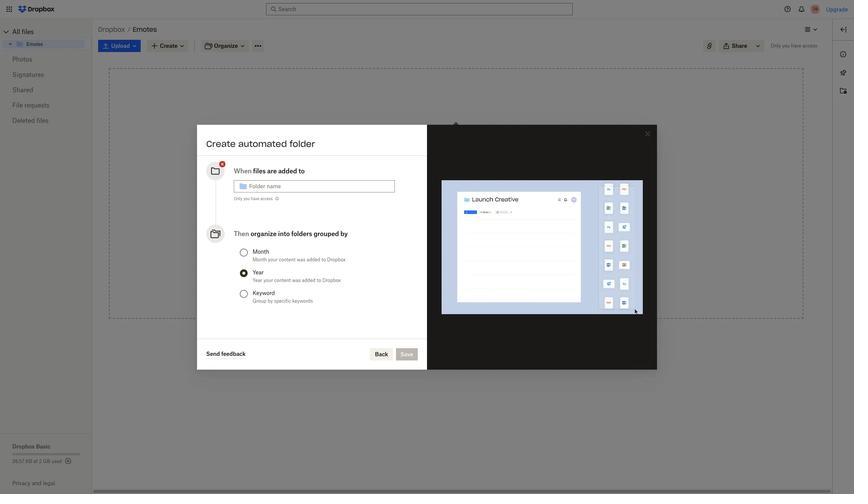 Task type: vqa. For each thing, say whether or not it's contained in the screenshot.
the Photos 'link'
yes



Task type: locate. For each thing, give the bounding box(es) containing it.
and for manage
[[426, 275, 436, 282]]

kb
[[26, 459, 32, 465]]

files for request
[[432, 254, 443, 260]]

share inside more ways to add content element
[[409, 275, 425, 282]]

0 horizontal spatial only
[[234, 196, 242, 201]]

photos link
[[12, 52, 80, 67]]

1 horizontal spatial you
[[782, 43, 790, 49]]

drop
[[423, 144, 436, 151]]

by
[[340, 230, 348, 238], [268, 298, 273, 304]]

1 horizontal spatial emotes
[[133, 26, 157, 33]]

by down keyword
[[268, 298, 273, 304]]

this right access
[[430, 211, 439, 217]]

send feedback button
[[206, 350, 246, 359]]

your up keyword
[[263, 278, 273, 283]]

year up keyword
[[253, 278, 262, 283]]

1 horizontal spatial and
[[426, 275, 436, 282]]

1 vertical spatial you
[[243, 196, 250, 201]]

folder inside create automated folder dialog
[[290, 139, 315, 149]]

privacy and legal
[[12, 481, 55, 487]]

gb
[[43, 459, 50, 465]]

content up year year your content was added to dropbox
[[279, 257, 296, 263]]

share
[[732, 43, 747, 49], [409, 275, 425, 282]]

this right be
[[483, 254, 492, 260]]

your inside year year your content was added to dropbox
[[263, 278, 273, 283]]

1 vertical spatial was
[[292, 278, 301, 283]]

to inside the month month your content was added to dropbox
[[321, 257, 326, 263]]

all files link
[[12, 26, 92, 38]]

emotes right /
[[133, 26, 157, 33]]

grouped
[[314, 230, 339, 238]]

only inside create automated folder dialog
[[234, 196, 242, 201]]

1 vertical spatial by
[[268, 298, 273, 304]]

files are added to
[[253, 167, 305, 175]]

was inside year year your content was added to dropbox
[[292, 278, 301, 283]]

files left are
[[253, 167, 266, 175]]

content
[[470, 191, 490, 198], [279, 257, 296, 263], [274, 278, 291, 283]]

2 vertical spatial your
[[263, 278, 273, 283]]

2 month from the top
[[253, 257, 267, 263]]

privacy
[[12, 481, 30, 487]]

files
[[22, 28, 34, 36], [37, 117, 49, 125], [438, 144, 449, 151], [253, 167, 266, 175], [432, 254, 443, 260]]

Year radio
[[240, 270, 248, 277]]

your left "desktop"
[[470, 211, 481, 217]]

0 vertical spatial and
[[426, 275, 436, 282]]

dropbox inside year year your content was added to dropbox
[[322, 278, 341, 283]]

was up keyword group by specific keywords
[[292, 278, 301, 283]]

2 horizontal spatial access
[[803, 43, 817, 49]]

dropbox inside the month month your content was added to dropbox
[[327, 257, 346, 263]]

you
[[782, 43, 790, 49], [243, 196, 250, 201]]

your inside the month month your content was added to dropbox
[[268, 257, 278, 263]]

month right month option
[[253, 249, 269, 255]]

deleted files
[[12, 117, 49, 125]]

content inside year year your content was added to dropbox
[[274, 278, 291, 283]]

emotes down "all files" at the top of page
[[26, 41, 43, 47]]

to right the here
[[463, 144, 468, 151]]

was
[[297, 257, 305, 263], [292, 278, 301, 283]]

1 vertical spatial your
[[268, 257, 278, 263]]

'upload'
[[450, 153, 470, 159]]

folders
[[291, 230, 312, 238]]

send
[[206, 351, 220, 358]]

1 horizontal spatial access
[[460, 275, 477, 282]]

1 horizontal spatial have
[[791, 43, 801, 49]]

files for drop
[[438, 144, 449, 151]]

signatures link
[[12, 67, 80, 82]]

was inside the month month your content was added to dropbox
[[297, 257, 305, 263]]

1 vertical spatial year
[[253, 278, 262, 283]]

all
[[12, 28, 20, 36]]

to down grouped
[[321, 257, 326, 263]]

0 horizontal spatial from
[[429, 232, 441, 239]]

open activity image
[[839, 87, 848, 96]]

access
[[409, 211, 428, 217]]

your for year
[[263, 278, 273, 283]]

and
[[426, 275, 436, 282], [32, 481, 41, 487]]

from
[[457, 211, 469, 217], [429, 232, 441, 239]]

open details pane image
[[839, 25, 848, 34]]

1 vertical spatial share
[[409, 275, 425, 282]]

content right "add"
[[470, 191, 490, 198]]

emotes
[[133, 26, 157, 33], [26, 41, 43, 47]]

dropbox
[[98, 26, 125, 33], [327, 257, 346, 263], [322, 278, 341, 283], [12, 444, 35, 450]]

0 vertical spatial share
[[732, 43, 747, 49]]

content for year
[[274, 278, 291, 283]]

files right all
[[22, 28, 34, 36]]

content for month
[[279, 257, 296, 263]]

import
[[409, 232, 427, 239]]

to right be
[[476, 254, 481, 260]]

1 month from the top
[[253, 249, 269, 255]]

to left be
[[445, 254, 450, 260]]

dropbox link
[[98, 25, 125, 35]]

emotes link
[[16, 39, 85, 49]]

share inside share button
[[732, 43, 747, 49]]

ways
[[437, 191, 451, 198]]

shared link
[[12, 82, 80, 98]]

request files to be added to this folder
[[409, 254, 508, 260]]

year right year radio
[[253, 269, 264, 276]]

and inside more ways to add content element
[[426, 275, 436, 282]]

1 vertical spatial have
[[251, 196, 259, 201]]

from right import
[[429, 232, 441, 239]]

0 vertical spatial this
[[430, 211, 439, 217]]

0 horizontal spatial by
[[268, 298, 273, 304]]

year
[[253, 269, 264, 276], [253, 278, 262, 283]]

share for share
[[732, 43, 747, 49]]

by right grouped
[[340, 230, 348, 238]]

content inside the month month your content was added to dropbox
[[279, 257, 296, 263]]

deleted
[[12, 117, 35, 125]]

0 horizontal spatial only you have access
[[234, 196, 273, 201]]

files left be
[[432, 254, 443, 260]]

0 horizontal spatial have
[[251, 196, 259, 201]]

content inside more ways to add content element
[[470, 191, 490, 198]]

added inside the month month your content was added to dropbox
[[307, 257, 320, 263]]

file requests
[[12, 102, 49, 109]]

only you have access
[[771, 43, 817, 49], [234, 196, 273, 201]]

to
[[463, 144, 468, 151], [299, 167, 305, 175], [452, 191, 457, 198], [445, 254, 450, 260], [476, 254, 481, 260], [321, 257, 326, 263], [479, 275, 484, 282], [317, 278, 321, 283]]

dropbox / emotes
[[98, 26, 157, 33]]

have
[[791, 43, 801, 49], [251, 196, 259, 201]]

to inside year year your content was added to dropbox
[[317, 278, 321, 283]]

0 vertical spatial your
[[470, 211, 481, 217]]

files down file requests link
[[37, 117, 49, 125]]

was for year
[[292, 278, 301, 283]]

content up keyword group by specific keywords
[[274, 278, 291, 283]]

1 vertical spatial this
[[483, 254, 492, 260]]

0 vertical spatial by
[[340, 230, 348, 238]]

month
[[253, 249, 269, 255], [253, 257, 267, 263]]

2
[[39, 459, 42, 465]]

files inside more ways to add content element
[[432, 254, 443, 260]]

1 vertical spatial access
[[260, 196, 273, 201]]

1 horizontal spatial share
[[732, 43, 747, 49]]

1 vertical spatial from
[[429, 232, 441, 239]]

1 vertical spatial emotes
[[26, 41, 43, 47]]

files up the
[[438, 144, 449, 151]]

0 vertical spatial only
[[771, 43, 781, 49]]

create automated folder
[[206, 139, 315, 149]]

get more space image
[[63, 457, 73, 467]]

this down request files to be added to this folder
[[485, 275, 495, 282]]

files inside tree
[[22, 28, 34, 36]]

photos
[[12, 56, 32, 63]]

organize into folders grouped by
[[251, 230, 348, 238]]

0 horizontal spatial and
[[32, 481, 41, 487]]

Folder name text field
[[249, 182, 390, 191]]

0 horizontal spatial access
[[260, 196, 273, 201]]

added up year year your content was added to dropbox
[[307, 257, 320, 263]]

keyword group by specific keywords
[[253, 290, 313, 304]]

from down "add"
[[457, 211, 469, 217]]

0 vertical spatial emotes
[[133, 26, 157, 33]]

feedback
[[221, 351, 246, 358]]

1 vertical spatial month
[[253, 257, 267, 263]]

group
[[253, 298, 266, 304]]

0 vertical spatial month
[[253, 249, 269, 255]]

open information panel image
[[839, 50, 848, 59]]

are
[[267, 167, 277, 175]]

1 vertical spatial and
[[32, 481, 41, 487]]

added
[[278, 167, 297, 175], [459, 254, 475, 260], [307, 257, 320, 263], [302, 278, 316, 283]]

and for legal
[[32, 481, 41, 487]]

added right are
[[278, 167, 297, 175]]

to down the month month your content was added to dropbox
[[317, 278, 321, 283]]

1 vertical spatial content
[[279, 257, 296, 263]]

2 vertical spatial content
[[274, 278, 291, 283]]

when
[[234, 167, 252, 175]]

and left "legal"
[[32, 481, 41, 487]]

basic
[[36, 444, 50, 450]]

folder
[[290, 139, 315, 149], [441, 211, 455, 217], [494, 254, 508, 260], [496, 275, 511, 282]]

this
[[430, 211, 439, 217], [483, 254, 492, 260], [485, 275, 495, 282]]

and left manage
[[426, 275, 436, 282]]

added right be
[[459, 254, 475, 260]]

was up year year your content was added to dropbox
[[297, 257, 305, 263]]

0 horizontal spatial emotes
[[26, 41, 43, 47]]

request
[[409, 254, 431, 260]]

send feedback
[[206, 351, 246, 358]]

access
[[803, 43, 817, 49], [260, 196, 273, 201], [460, 275, 477, 282]]

emotes inside all files tree
[[26, 41, 43, 47]]

drive
[[462, 232, 475, 239]]

0 horizontal spatial you
[[243, 196, 250, 201]]

0 vertical spatial only you have access
[[771, 43, 817, 49]]

upgrade link
[[826, 6, 848, 12]]

month down the organize
[[253, 257, 267, 263]]

0 vertical spatial year
[[253, 269, 264, 276]]

more ways to add content
[[422, 191, 490, 198]]

only
[[771, 43, 781, 49], [234, 196, 242, 201]]

Month radio
[[240, 249, 248, 257]]

dropbox logo - go to the homepage image
[[15, 3, 57, 15]]

1 horizontal spatial only you have access
[[771, 43, 817, 49]]

your down the organize
[[268, 257, 278, 263]]

0 vertical spatial was
[[297, 257, 305, 263]]

0 vertical spatial content
[[470, 191, 490, 198]]

all files
[[12, 28, 34, 36]]

1 vertical spatial only
[[234, 196, 242, 201]]

2 vertical spatial access
[[460, 275, 477, 282]]

global header element
[[0, 0, 854, 19]]

specific
[[274, 298, 291, 304]]

keyword
[[253, 290, 275, 297]]

your
[[470, 211, 481, 217], [268, 257, 278, 263], [263, 278, 273, 283]]

0 horizontal spatial share
[[409, 275, 425, 282]]

1 vertical spatial only you have access
[[234, 196, 273, 201]]

files inside drop files here to upload, or use the 'upload' button
[[438, 144, 449, 151]]

added inside more ways to add content element
[[459, 254, 475, 260]]

/
[[127, 26, 130, 33]]

added up keywords
[[302, 278, 316, 283]]

1 horizontal spatial from
[[457, 211, 469, 217]]

added inside year year your content was added to dropbox
[[302, 278, 316, 283]]



Task type: describe. For each thing, give the bounding box(es) containing it.
privacy and legal link
[[12, 481, 92, 487]]

access this folder from your desktop
[[409, 211, 503, 217]]

to inside drop files here to upload, or use the 'upload' button
[[463, 144, 468, 151]]

share button
[[719, 40, 752, 52]]

more ways to add content element
[[391, 191, 521, 294]]

month month your content was added to dropbox
[[253, 249, 346, 263]]

add
[[458, 191, 468, 198]]

access inside create automated folder dialog
[[260, 196, 273, 201]]

upgrade
[[826, 6, 848, 12]]

to left "add"
[[452, 191, 457, 198]]

be
[[451, 254, 458, 260]]

dropbox basic
[[12, 444, 50, 450]]

upload,
[[470, 144, 489, 151]]

into
[[278, 230, 290, 238]]

files for all
[[22, 28, 34, 36]]

signatures
[[12, 71, 44, 79]]

share and manage access to this folder
[[409, 275, 511, 282]]

to up folder name text field
[[299, 167, 305, 175]]

all files tree
[[1, 26, 92, 50]]

1 horizontal spatial by
[[340, 230, 348, 238]]

drop files here to upload, or use the 'upload' button
[[423, 144, 489, 159]]

0 vertical spatial from
[[457, 211, 469, 217]]

create
[[206, 139, 236, 149]]

manage
[[437, 275, 459, 282]]

use
[[430, 153, 439, 159]]

then
[[234, 230, 249, 238]]

open pinned items image
[[839, 68, 848, 77]]

legal
[[43, 481, 55, 487]]

1 year from the top
[[253, 269, 264, 276]]

to down request files to be added to this folder
[[479, 275, 484, 282]]

requests
[[24, 102, 49, 109]]

Keyword radio
[[240, 290, 248, 298]]

1 horizontal spatial only
[[771, 43, 781, 49]]

the
[[441, 153, 449, 159]]

back
[[375, 351, 388, 358]]

file requests link
[[12, 98, 80, 113]]

have inside create automated folder dialog
[[251, 196, 259, 201]]

0 vertical spatial have
[[791, 43, 801, 49]]

2 vertical spatial this
[[485, 275, 495, 282]]

by inside keyword group by specific keywords
[[268, 298, 273, 304]]

files inside create automated folder dialog
[[253, 167, 266, 175]]

access inside more ways to add content element
[[460, 275, 477, 282]]

shared
[[12, 86, 33, 94]]

your inside more ways to add content element
[[470, 211, 481, 217]]

only you have access inside create automated folder dialog
[[234, 196, 273, 201]]

of
[[33, 459, 38, 465]]

year year your content was added to dropbox
[[253, 269, 341, 283]]

organize
[[251, 230, 277, 238]]

or
[[424, 153, 429, 159]]

deleted files link
[[12, 113, 80, 128]]

0 vertical spatial you
[[782, 43, 790, 49]]

your for month
[[268, 257, 278, 263]]

file
[[12, 102, 23, 109]]

create automated folder dialog
[[197, 125, 657, 370]]

import from google drive
[[409, 232, 475, 239]]

back button
[[370, 349, 393, 361]]

used
[[51, 459, 62, 465]]

you inside create automated folder dialog
[[243, 196, 250, 201]]

keywords
[[292, 298, 313, 304]]

here
[[450, 144, 462, 151]]

was for month
[[297, 257, 305, 263]]

share for share and manage access to this folder
[[409, 275, 425, 282]]

automated
[[238, 139, 287, 149]]

28.57
[[12, 459, 24, 465]]

28.57 kb of 2 gb used
[[12, 459, 62, 465]]

2 year from the top
[[253, 278, 262, 283]]

more
[[422, 191, 436, 198]]

0 vertical spatial access
[[803, 43, 817, 49]]

folder permissions image
[[274, 196, 280, 202]]

files for deleted
[[37, 117, 49, 125]]

google
[[442, 232, 460, 239]]

desktop
[[483, 211, 503, 217]]

button
[[472, 153, 489, 159]]



